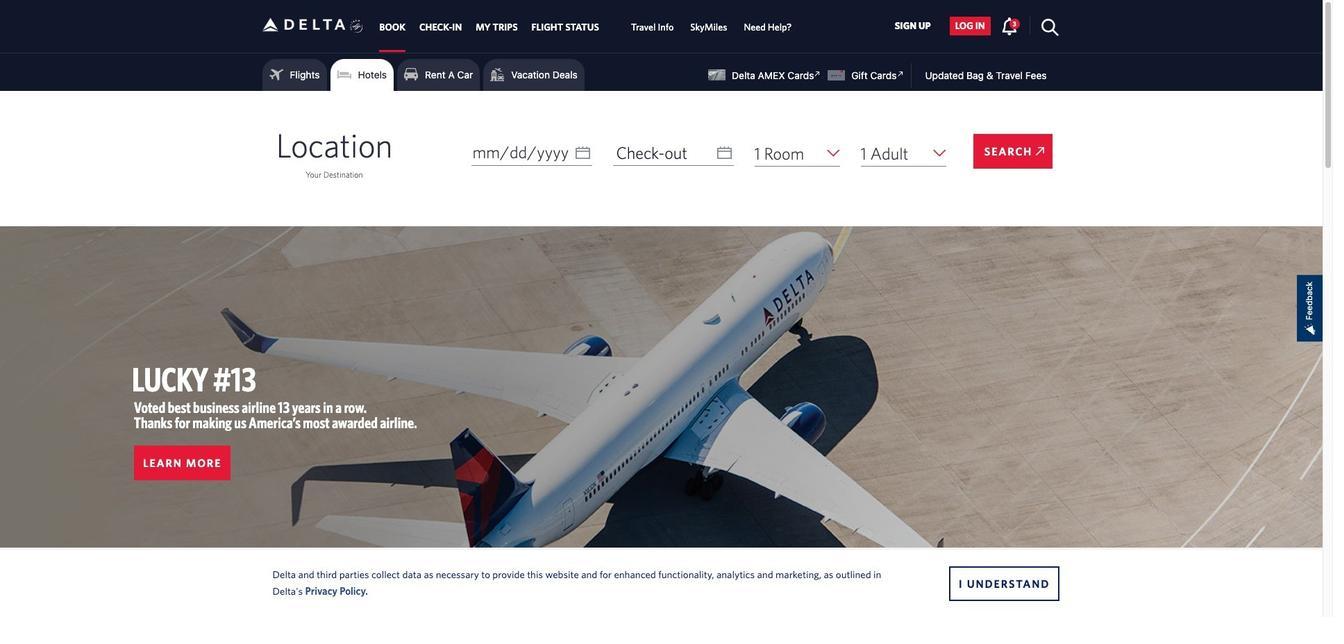 Task type: locate. For each thing, give the bounding box(es) containing it.
1 this link opens another site in a new window that may not follow the same accessibility policies as delta air lines. image from the left
[[812, 67, 825, 81]]

this link opens another site in a new window that may not follow the same accessibility policies as delta air lines. image
[[812, 67, 825, 81], [894, 67, 907, 81]]

1 horizontal spatial this link opens another site in a new window that may not follow the same accessibility policies as delta air lines. image
[[894, 67, 907, 81]]

2 this link opens another site in a new window that may not follow the same accessibility policies as delta air lines. image from the left
[[894, 67, 907, 81]]

tab list
[[373, 0, 800, 52]]

0 horizontal spatial this link opens another site in a new window that may not follow the same accessibility policies as delta air lines. image
[[812, 67, 825, 81]]

delta air lines image
[[262, 3, 346, 46]]

None date field
[[471, 140, 592, 166], [613, 140, 734, 166], [471, 140, 592, 166], [613, 140, 734, 166]]



Task type: describe. For each thing, give the bounding box(es) containing it.
skyteam image
[[350, 5, 363, 48]]



Task type: vqa. For each thing, say whether or not it's contained in the screenshot.
tab list at the top of the page
yes



